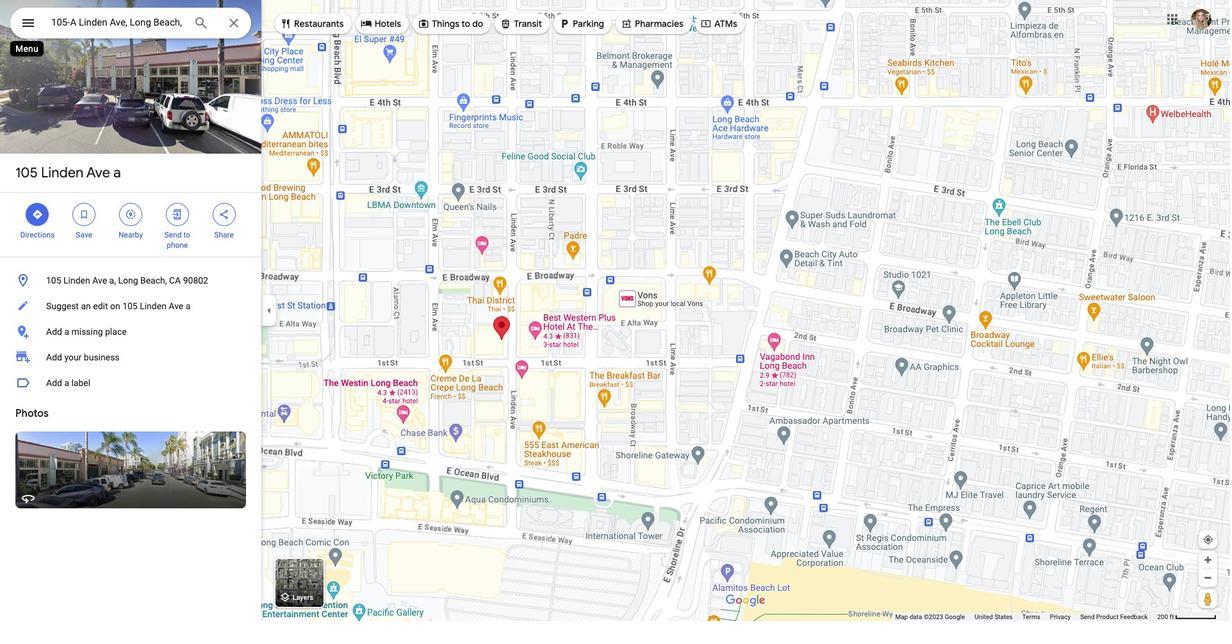 Task type: locate. For each thing, give the bounding box(es) containing it.
1 horizontal spatial to
[[462, 18, 471, 29]]

send
[[164, 231, 182, 240], [1081, 614, 1095, 621]]

send product feedback
[[1081, 614, 1148, 621]]

a inside button
[[64, 378, 69, 389]]

add your business
[[46, 353, 120, 363]]

data
[[910, 614, 923, 621]]

105 linden ave a main content
[[0, 0, 262, 622]]

1 add from the top
[[46, 327, 62, 337]]

2 vertical spatial 105
[[123, 301, 138, 312]]

1 vertical spatial linden
[[63, 276, 90, 286]]

1 vertical spatial 105
[[46, 276, 61, 286]]

©2023
[[924, 614, 944, 621]]

0 vertical spatial to
[[462, 18, 471, 29]]

your
[[64, 353, 82, 363]]

1 vertical spatial ave
[[92, 276, 107, 286]]

105 right on
[[123, 301, 138, 312]]

add a label
[[46, 378, 90, 389]]

 restaurants
[[280, 16, 344, 30]]

0 vertical spatial send
[[164, 231, 182, 240]]

0 horizontal spatial to
[[184, 231, 190, 240]]

send inside send to phone
[[164, 231, 182, 240]]

zoom out image
[[1204, 574, 1214, 583]]

to inside  things to do
[[462, 18, 471, 29]]

105-A Linden Ave, Long Beach, CA 90802 field
[[10, 8, 251, 38]]

0 vertical spatial add
[[46, 327, 62, 337]]

linden up an
[[63, 276, 90, 286]]

 search field
[[10, 8, 251, 41]]

to
[[462, 18, 471, 29], [184, 231, 190, 240]]

footer containing map data ©2023 google
[[896, 614, 1158, 622]]

ave down ca
[[169, 301, 184, 312]]

place
[[105, 327, 127, 337]]

105 linden ave a, long beach, ca 90802
[[46, 276, 208, 286]]

linden
[[41, 164, 84, 182], [63, 276, 90, 286], [140, 301, 167, 312]]

105 up ''
[[15, 164, 38, 182]]

1 vertical spatial to
[[184, 231, 190, 240]]

directions
[[20, 231, 55, 240]]

ave left a, on the top left of page
[[92, 276, 107, 286]]

states
[[995, 614, 1013, 621]]

restaurants
[[294, 18, 344, 29]]

a left label
[[64, 378, 69, 389]]

footer
[[896, 614, 1158, 622]]

0 vertical spatial 105
[[15, 164, 38, 182]]

add inside button
[[46, 327, 62, 337]]

collapse side panel image
[[262, 304, 276, 318]]

business
[[84, 353, 120, 363]]

add a label button
[[0, 371, 262, 396]]

terms button
[[1023, 614, 1041, 622]]

terms
[[1023, 614, 1041, 621]]

add left label
[[46, 378, 62, 389]]

send left product
[[1081, 614, 1095, 621]]

layers
[[293, 595, 313, 603]]

200 ft button
[[1158, 614, 1217, 621]]

1 vertical spatial send
[[1081, 614, 1095, 621]]

0 horizontal spatial 105
[[15, 164, 38, 182]]

add left your
[[46, 353, 62, 363]]


[[361, 16, 372, 30]]

 button
[[10, 8, 46, 41]]

200 ft
[[1158, 614, 1175, 621]]

3 add from the top
[[46, 378, 62, 389]]

105 up suggest
[[46, 276, 61, 286]]

0 horizontal spatial send
[[164, 231, 182, 240]]

2 horizontal spatial 105
[[123, 301, 138, 312]]

google account: michelle dermenjian  
(michelle.dermenjian@adept.ai) image
[[1192, 9, 1212, 29]]

add inside 'link'
[[46, 353, 62, 363]]

90802
[[183, 276, 208, 286]]

add
[[46, 327, 62, 337], [46, 353, 62, 363], [46, 378, 62, 389]]

send for send product feedback
[[1081, 614, 1095, 621]]

to left do
[[462, 18, 471, 29]]

linden up the ""
[[41, 164, 84, 182]]

2 vertical spatial add
[[46, 378, 62, 389]]

send up phone at the top left of page
[[164, 231, 182, 240]]

none field inside 105-a linden ave, long beach, ca 90802 field
[[51, 15, 183, 30]]

things
[[432, 18, 460, 29]]

105
[[15, 164, 38, 182], [46, 276, 61, 286], [123, 301, 138, 312]]

 atms
[[701, 16, 738, 30]]

add a missing place
[[46, 327, 127, 337]]

1 horizontal spatial send
[[1081, 614, 1095, 621]]

send product feedback button
[[1081, 614, 1148, 622]]

to up phone at the top left of page
[[184, 231, 190, 240]]

 transit
[[500, 16, 542, 30]]

hotels
[[375, 18, 401, 29]]

1 vertical spatial add
[[46, 353, 62, 363]]

 things to do
[[418, 16, 484, 30]]

feedback
[[1121, 614, 1148, 621]]

a
[[113, 164, 121, 182], [186, 301, 191, 312], [64, 327, 69, 337], [64, 378, 69, 389]]

ave
[[86, 164, 110, 182], [92, 276, 107, 286], [169, 301, 184, 312]]

add down suggest
[[46, 327, 62, 337]]

ca
[[169, 276, 181, 286]]

transit
[[514, 18, 542, 29]]

save
[[76, 231, 92, 240]]

map
[[896, 614, 909, 621]]

on
[[110, 301, 120, 312]]

1 horizontal spatial 105
[[46, 276, 61, 286]]

add your business link
[[0, 345, 262, 371]]

0 vertical spatial ave
[[86, 164, 110, 182]]

linden down beach,
[[140, 301, 167, 312]]


[[21, 14, 36, 32]]

suggest
[[46, 301, 79, 312]]


[[418, 16, 430, 30]]

add for add a label
[[46, 378, 62, 389]]

add inside button
[[46, 378, 62, 389]]

ave up the ""
[[86, 164, 110, 182]]

0 vertical spatial linden
[[41, 164, 84, 182]]

2 add from the top
[[46, 353, 62, 363]]

add for add a missing place
[[46, 327, 62, 337]]


[[172, 208, 183, 222]]

a left missing
[[64, 327, 69, 337]]

to inside send to phone
[[184, 231, 190, 240]]

send inside button
[[1081, 614, 1095, 621]]

105 for 105 linden ave a, long beach, ca 90802
[[46, 276, 61, 286]]

None field
[[51, 15, 183, 30]]

nearby
[[119, 231, 143, 240]]


[[280, 16, 292, 30]]

privacy button
[[1051, 614, 1071, 622]]

linden for 105 linden ave a, long beach, ca 90802
[[63, 276, 90, 286]]



Task type: describe. For each thing, give the bounding box(es) containing it.
label
[[71, 378, 90, 389]]

105 linden ave a
[[15, 164, 121, 182]]

a up actions for 105 linden ave a region at the top left
[[113, 164, 121, 182]]

united states
[[975, 614, 1013, 621]]

atms
[[715, 18, 738, 29]]


[[218, 208, 230, 222]]

phone
[[167, 241, 188, 250]]

 hotels
[[361, 16, 401, 30]]


[[500, 16, 512, 30]]

parking
[[573, 18, 605, 29]]

linden for 105 linden ave a
[[41, 164, 84, 182]]

zoom in image
[[1204, 556, 1214, 565]]

add for add your business
[[46, 353, 62, 363]]

2 vertical spatial linden
[[140, 301, 167, 312]]

beach,
[[140, 276, 167, 286]]


[[559, 16, 571, 30]]


[[621, 16, 633, 30]]


[[125, 208, 137, 222]]

a,
[[109, 276, 116, 286]]

 parking
[[559, 16, 605, 30]]

missing
[[71, 327, 103, 337]]

do
[[473, 18, 484, 29]]

suggest an edit on 105 linden ave a button
[[0, 294, 262, 319]]

pharmacies
[[635, 18, 684, 29]]

send to phone
[[164, 231, 190, 250]]

show your location image
[[1203, 535, 1215, 546]]

footer inside google maps element
[[896, 614, 1158, 622]]

united
[[975, 614, 994, 621]]

send for send to phone
[[164, 231, 182, 240]]

ave for a,
[[92, 276, 107, 286]]

map data ©2023 google
[[896, 614, 966, 621]]

united states button
[[975, 614, 1013, 622]]

105 linden ave a, long beach, ca 90802 button
[[0, 268, 262, 294]]

show street view coverage image
[[1199, 590, 1218, 609]]


[[32, 208, 43, 222]]

photos
[[15, 408, 49, 421]]

long
[[118, 276, 138, 286]]

200
[[1158, 614, 1169, 621]]

a down the 90802
[[186, 301, 191, 312]]

actions for 105 linden ave a region
[[0, 193, 262, 257]]

add a missing place button
[[0, 319, 262, 345]]

google
[[945, 614, 966, 621]]

privacy
[[1051, 614, 1071, 621]]

 pharmacies
[[621, 16, 684, 30]]

ave for a
[[86, 164, 110, 182]]


[[78, 208, 90, 222]]

edit
[[93, 301, 108, 312]]

an
[[81, 301, 91, 312]]

share
[[214, 231, 234, 240]]

2 vertical spatial ave
[[169, 301, 184, 312]]

105 for 105 linden ave a
[[15, 164, 38, 182]]

suggest an edit on 105 linden ave a
[[46, 301, 191, 312]]


[[701, 16, 712, 30]]

product
[[1097, 614, 1119, 621]]

google maps element
[[0, 0, 1231, 622]]

ft
[[1170, 614, 1175, 621]]



Task type: vqa. For each thing, say whether or not it's contained in the screenshot.
footer in the Google Maps element
yes



